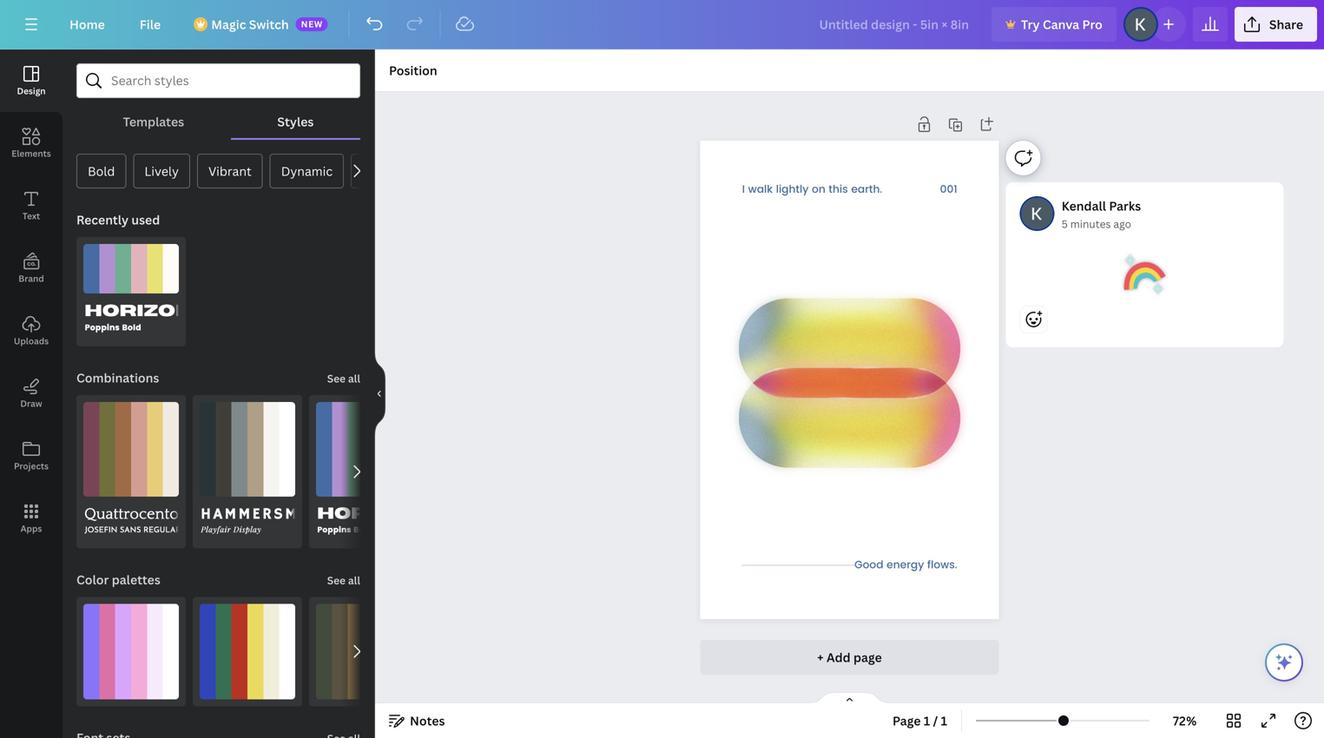 Task type: vqa. For each thing, say whether or not it's contained in the screenshot.
Good energy flows.
yes



Task type: locate. For each thing, give the bounding box(es) containing it.
72%
[[1174, 713, 1197, 729]]

1 left /
[[924, 713, 931, 729]]

magic
[[211, 16, 246, 33]]

canva
[[1043, 16, 1080, 33]]

flows.
[[928, 557, 958, 574]]

see all
[[327, 371, 361, 386], [327, 573, 361, 588]]

2 see all from the top
[[327, 573, 361, 588]]

1 see all button from the top
[[326, 361, 362, 395]]

i
[[742, 181, 745, 198]]

1 vertical spatial all
[[348, 573, 361, 588]]

1 1 from the left
[[924, 713, 931, 729]]

position button
[[382, 56, 445, 84]]

see all for color palettes
[[327, 573, 361, 588]]

page
[[893, 713, 921, 729]]

0 vertical spatial all
[[348, 371, 361, 386]]

text
[[22, 210, 40, 222]]

pro
[[1083, 16, 1103, 33]]

apply "sylvan lace" style image
[[316, 604, 412, 700]]

add
[[827, 649, 851, 666]]

see up apply "sylvan lace" style image
[[327, 573, 346, 588]]

walk
[[748, 181, 773, 198]]

projects button
[[0, 425, 63, 487]]

+ add page button
[[700, 640, 1000, 675]]

palettes
[[112, 572, 161, 588]]

lively button
[[133, 154, 190, 189]]

1
[[924, 713, 931, 729], [941, 713, 948, 729]]

1 right /
[[941, 713, 948, 729]]

0 vertical spatial see all
[[327, 371, 361, 386]]

Design title text field
[[806, 7, 985, 42]]

see
[[327, 371, 346, 386], [327, 573, 346, 588]]

1 vertical spatial see
[[327, 573, 346, 588]]

apps button
[[0, 487, 63, 550]]

new
[[301, 18, 323, 30]]

2 1 from the left
[[941, 713, 948, 729]]

ago
[[1114, 217, 1132, 231]]

earth.
[[852, 181, 883, 198]]

good
[[855, 557, 884, 574]]

+
[[818, 649, 824, 666]]

file button
[[126, 7, 175, 42]]

home link
[[56, 7, 119, 42]]

2 see all button from the top
[[326, 563, 362, 597]]

1 see all from the top
[[327, 371, 361, 386]]

see all up apply "sylvan lace" style image
[[327, 573, 361, 588]]

Search styles search field
[[111, 64, 326, 97]]

0 horizontal spatial 1
[[924, 713, 931, 729]]

0 vertical spatial see all button
[[326, 361, 362, 395]]

draw button
[[0, 362, 63, 425]]

see all for combinations
[[327, 371, 361, 386]]

share
[[1270, 16, 1304, 33]]

combinations button
[[75, 361, 161, 395]]

page
[[854, 649, 882, 666]]

all up apply "sylvan lace" style image
[[348, 573, 361, 588]]

1 all from the top
[[348, 371, 361, 386]]

try canva pro
[[1022, 16, 1103, 33]]

parks
[[1110, 198, 1142, 214]]

1 vertical spatial see all button
[[326, 563, 362, 597]]

vibrant
[[208, 163, 252, 179]]

see left hide image
[[327, 371, 346, 386]]

0 vertical spatial see
[[327, 371, 346, 386]]

notes button
[[382, 707, 452, 735]]

+ add page
[[818, 649, 882, 666]]

recently used
[[76, 212, 160, 228]]

energy
[[887, 557, 924, 574]]

all for combinations
[[348, 371, 361, 386]]

all left hide image
[[348, 371, 361, 386]]

draw
[[20, 398, 42, 410]]

see all button
[[326, 361, 362, 395], [326, 563, 362, 597]]

2 all from the top
[[348, 573, 361, 588]]

share button
[[1235, 7, 1318, 42]]

dynamic button
[[270, 154, 344, 189]]

recently
[[76, 212, 129, 228]]

color palettes button
[[75, 563, 162, 597]]

lightly
[[776, 181, 809, 198]]

brand
[[18, 273, 44, 285]]

1 see from the top
[[327, 371, 346, 386]]

magic switch
[[211, 16, 289, 33]]

all
[[348, 371, 361, 386], [348, 573, 361, 588]]

templates
[[123, 113, 184, 130]]

1 horizontal spatial 1
[[941, 713, 948, 729]]

see all left hide image
[[327, 371, 361, 386]]

all for color palettes
[[348, 573, 361, 588]]

2 see from the top
[[327, 573, 346, 588]]

1 vertical spatial see all
[[327, 573, 361, 588]]

see all button left hide image
[[326, 361, 362, 395]]

see all button up apply "sylvan lace" style image
[[326, 563, 362, 597]]

styles button
[[231, 105, 361, 138]]

/
[[934, 713, 939, 729]]



Task type: describe. For each thing, give the bounding box(es) containing it.
used
[[132, 212, 160, 228]]

apps
[[21, 523, 42, 535]]

see for combinations
[[327, 371, 346, 386]]

apply "cosmic flair" style image
[[83, 604, 179, 700]]

combinations
[[76, 370, 159, 386]]

color palettes
[[76, 572, 161, 588]]

switch
[[249, 16, 289, 33]]

kendall parks list
[[1007, 182, 1292, 403]]

notes
[[410, 713, 445, 729]]

i walk lightly on this earth.
[[742, 181, 883, 198]]

templates button
[[76, 105, 231, 138]]

text button
[[0, 175, 63, 237]]

lively
[[145, 163, 179, 179]]

this
[[829, 181, 848, 198]]

kendall parks 5 minutes ago
[[1062, 198, 1142, 231]]

001
[[940, 181, 958, 198]]

see for color palettes
[[327, 573, 346, 588]]

expressing gratitude image
[[1125, 254, 1166, 295]]

bold button
[[76, 154, 126, 189]]

try
[[1022, 16, 1040, 33]]

dynamic
[[281, 163, 333, 179]]

color
[[76, 572, 109, 588]]

vibrant button
[[197, 154, 263, 189]]

good energy flows.
[[855, 557, 958, 574]]

main menu bar
[[0, 0, 1325, 50]]

uploads
[[14, 335, 49, 347]]

page 1 / 1
[[893, 713, 948, 729]]

brand button
[[0, 237, 63, 300]]

projects
[[14, 460, 49, 472]]

72% button
[[1157, 707, 1214, 735]]

design button
[[0, 50, 63, 112]]

kendall
[[1062, 198, 1107, 214]]

try canva pro button
[[992, 7, 1117, 42]]

home
[[69, 16, 105, 33]]

minutes
[[1071, 217, 1111, 231]]

side panel tab list
[[0, 50, 63, 550]]

elements
[[12, 148, 51, 159]]

see all button for combinations
[[326, 361, 362, 395]]

hide image
[[374, 352, 386, 436]]

show pages image
[[808, 692, 892, 705]]

apply "toy store" style image
[[200, 604, 295, 700]]

see all button for color palettes
[[326, 563, 362, 597]]

position
[[389, 62, 438, 79]]

canva assistant image
[[1274, 652, 1295, 673]]

styles
[[277, 113, 314, 130]]

5
[[1062, 217, 1068, 231]]

uploads button
[[0, 300, 63, 362]]

design
[[17, 85, 46, 97]]

on
[[812, 181, 826, 198]]

file
[[140, 16, 161, 33]]

elements button
[[0, 112, 63, 175]]

bold
[[88, 163, 115, 179]]



